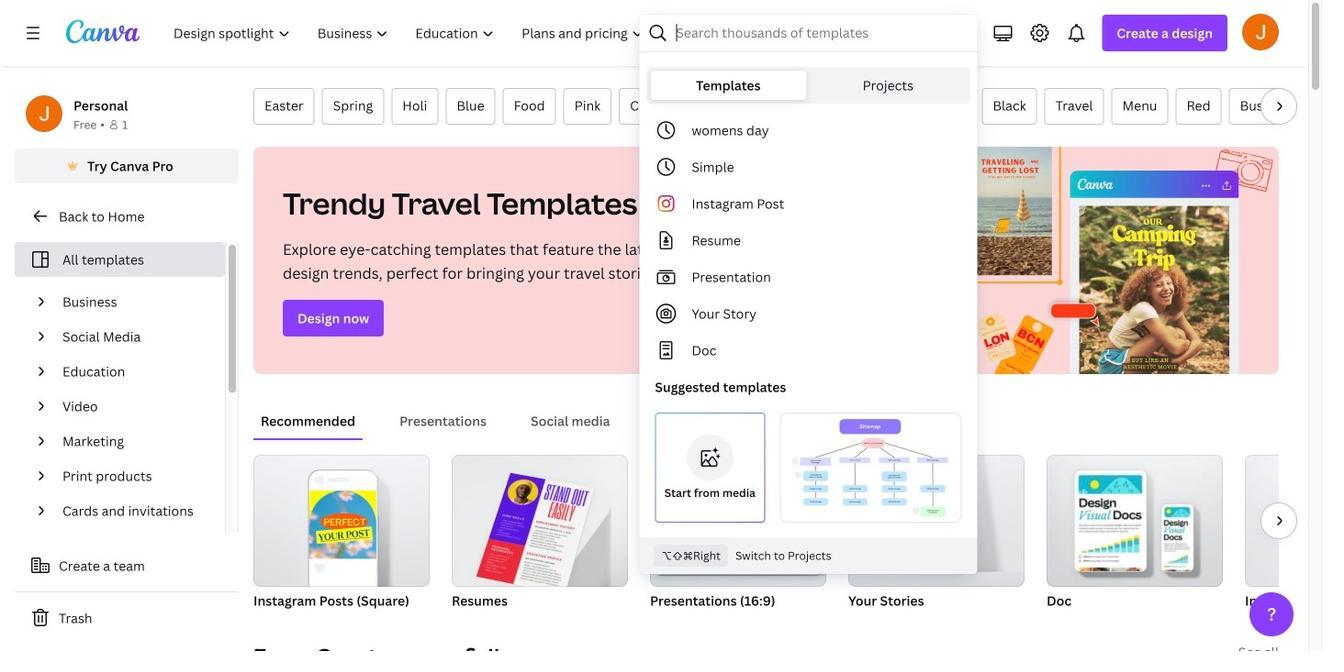 Task type: describe. For each thing, give the bounding box(es) containing it.
jeremy miller image
[[1242, 14, 1279, 50]]

trendy travel templates image
[[937, 147, 1279, 375]]

customize this template image
[[780, 413, 962, 523]]



Task type: locate. For each thing, give the bounding box(es) containing it.
Search search field
[[676, 16, 965, 50]]

list box
[[640, 112, 976, 531]]

doc image
[[1047, 455, 1223, 588], [1047, 455, 1223, 588]]

presentation (16:9) image
[[650, 455, 826, 588], [667, 481, 809, 559]]

resume image
[[452, 455, 628, 588], [476, 473, 594, 595]]

instagram post (square) image
[[253, 455, 430, 588], [309, 491, 376, 559]]

top level navigation element
[[162, 15, 713, 51]]

your story image
[[898, 444, 969, 570], [848, 455, 1025, 588]]

None search field
[[639, 15, 977, 575]]

instagram story image
[[1245, 455, 1322, 588]]



Task type: vqa. For each thing, say whether or not it's contained in the screenshot.
Search Field
yes



